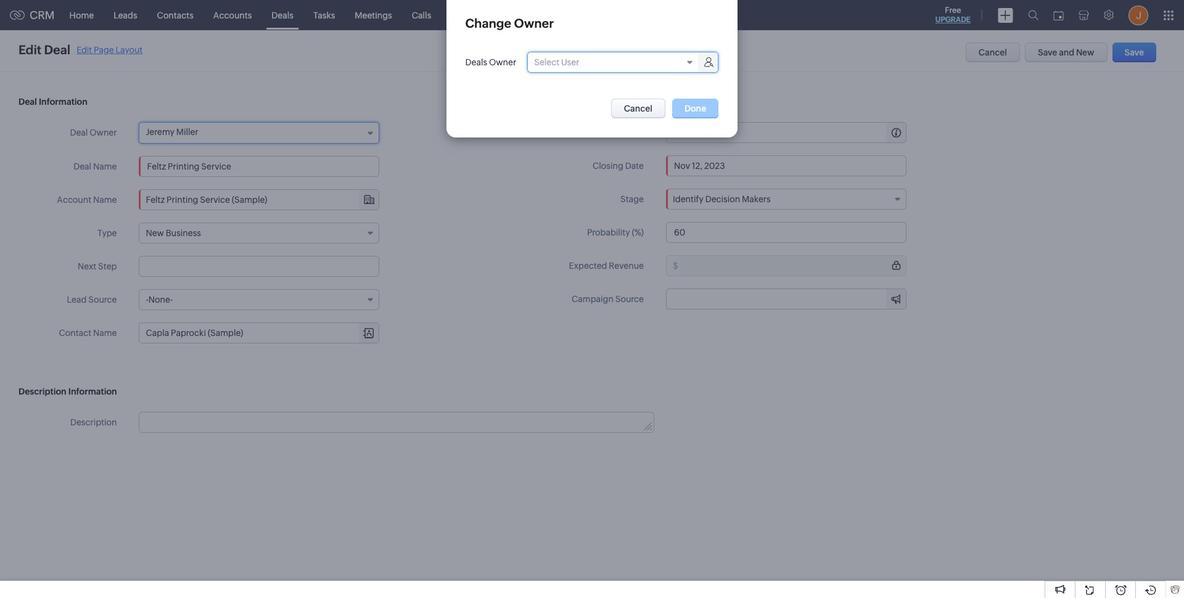 Task type: locate. For each thing, give the bounding box(es) containing it.
deal owner
[[70, 128, 117, 138]]

1 name from the top
[[93, 162, 117, 171]]

source right lead
[[88, 295, 117, 305]]

contacts
[[157, 10, 194, 20]]

1 horizontal spatial deals
[[465, 57, 487, 67]]

save inside button
[[1038, 47, 1057, 57]]

name right account
[[93, 195, 117, 205]]

deals owner
[[465, 57, 516, 67]]

information up deal owner
[[39, 97, 87, 107]]

next
[[78, 261, 96, 271]]

1 vertical spatial cancel
[[624, 104, 653, 113]]

campaigns link
[[492, 0, 558, 30]]

name for contact name
[[93, 328, 117, 338]]

1 horizontal spatial cancel
[[979, 47, 1007, 57]]

deal for deal owner
[[70, 128, 88, 138]]

2 vertical spatial owner
[[90, 128, 117, 138]]

probability
[[587, 228, 630, 237]]

0 vertical spatial information
[[39, 97, 87, 107]]

cancel button up amount
[[611, 99, 665, 118]]

1 vertical spatial description
[[70, 418, 117, 427]]

0 horizontal spatial cancel button
[[611, 99, 665, 118]]

information for description information
[[68, 387, 117, 397]]

description
[[19, 387, 66, 397], [70, 418, 117, 427]]

2 name from the top
[[93, 195, 117, 205]]

None text field
[[680, 123, 906, 142], [139, 256, 380, 277], [680, 256, 906, 276], [140, 413, 654, 432], [680, 123, 906, 142], [139, 256, 380, 277], [680, 256, 906, 276], [140, 413, 654, 432]]

1 vertical spatial owner
[[489, 57, 516, 67]]

owner up select
[[514, 16, 554, 30]]

0 horizontal spatial source
[[88, 295, 117, 305]]

save
[[1038, 47, 1057, 57], [1125, 47, 1144, 57]]

cancel
[[979, 47, 1007, 57], [624, 104, 653, 113]]

1 horizontal spatial source
[[615, 294, 644, 304]]

contact
[[59, 328, 91, 338]]

save left and
[[1038, 47, 1057, 57]]

deals
[[272, 10, 294, 20], [465, 57, 487, 67]]

1 vertical spatial deals
[[465, 57, 487, 67]]

account
[[57, 195, 91, 205]]

cancel for the bottommost cancel 'button'
[[624, 104, 653, 113]]

free
[[945, 6, 961, 15]]

information down 'contact name'
[[68, 387, 117, 397]]

source
[[615, 294, 644, 304], [88, 295, 117, 305]]

owner for deals owner
[[489, 57, 516, 67]]

1 vertical spatial information
[[68, 387, 117, 397]]

deal name
[[74, 162, 117, 171]]

miller
[[176, 127, 198, 137]]

owner for deal owner
[[90, 128, 117, 138]]

select user
[[534, 57, 579, 67]]

accounts link
[[203, 0, 262, 30]]

2 vertical spatial name
[[93, 328, 117, 338]]

crm
[[30, 9, 55, 22]]

Select User field
[[528, 52, 718, 72]]

home
[[69, 10, 94, 20]]

calls link
[[402, 0, 441, 30]]

tasks
[[313, 10, 335, 20]]

contacts link
[[147, 0, 203, 30]]

save right the "new"
[[1125, 47, 1144, 57]]

0 vertical spatial owner
[[514, 16, 554, 30]]

0 horizontal spatial deals
[[272, 10, 294, 20]]

owner down change owner
[[489, 57, 516, 67]]

2 save from the left
[[1125, 47, 1144, 57]]

reports link
[[441, 0, 492, 30]]

campaigns
[[502, 10, 548, 20]]

deals for deals owner
[[465, 57, 487, 67]]

3 name from the top
[[93, 328, 117, 338]]

new
[[1076, 47, 1094, 57]]

name down deal owner
[[93, 162, 117, 171]]

1 horizontal spatial cancel button
[[966, 43, 1020, 62]]

description for description information
[[19, 387, 66, 397]]

type
[[97, 228, 117, 238]]

0 horizontal spatial edit
[[19, 43, 41, 57]]

0 vertical spatial name
[[93, 162, 117, 171]]

name for account name
[[93, 195, 117, 205]]

0 horizontal spatial description
[[19, 387, 66, 397]]

cancel button
[[966, 43, 1020, 62], [611, 99, 665, 118]]

owner up deal name at the left top
[[90, 128, 117, 138]]

user
[[561, 57, 579, 67]]

reports
[[451, 10, 482, 20]]

deals left tasks
[[272, 10, 294, 20]]

home link
[[60, 0, 104, 30]]

select
[[534, 57, 559, 67]]

meetings
[[355, 10, 392, 20]]

0 horizontal spatial save
[[1038, 47, 1057, 57]]

accounts
[[213, 10, 252, 20]]

1 horizontal spatial edit
[[77, 45, 92, 55]]

campaign
[[572, 294, 614, 304]]

description for description
[[70, 418, 117, 427]]

free upgrade
[[935, 6, 971, 24]]

1 horizontal spatial save
[[1125, 47, 1144, 57]]

crm link
[[10, 9, 55, 22]]

save button
[[1112, 43, 1156, 62]]

1 horizontal spatial description
[[70, 418, 117, 427]]

save and new
[[1038, 47, 1094, 57]]

source down revenue
[[615, 294, 644, 304]]

1 vertical spatial name
[[93, 195, 117, 205]]

edit
[[19, 43, 41, 57], [77, 45, 92, 55]]

name for deal name
[[93, 162, 117, 171]]

save for save
[[1125, 47, 1144, 57]]

account name
[[57, 195, 117, 205]]

edit down crm link
[[19, 43, 41, 57]]

edit left page
[[77, 45, 92, 55]]

source for lead source
[[88, 295, 117, 305]]

layout
[[116, 45, 143, 55]]

1 save from the left
[[1038, 47, 1057, 57]]

step
[[98, 261, 117, 271]]

information
[[39, 97, 87, 107], [68, 387, 117, 397]]

None text field
[[139, 156, 380, 177], [666, 222, 907, 243], [139, 156, 380, 177], [666, 222, 907, 243]]

0 vertical spatial cancel
[[979, 47, 1007, 57]]

0 vertical spatial description
[[19, 387, 66, 397]]

name
[[93, 162, 117, 171], [93, 195, 117, 205], [93, 328, 117, 338]]

owner
[[514, 16, 554, 30], [489, 57, 516, 67], [90, 128, 117, 138]]

0 horizontal spatial cancel
[[624, 104, 653, 113]]

tasks link
[[303, 0, 345, 30]]

next step
[[78, 261, 117, 271]]

deal
[[44, 43, 70, 57], [19, 97, 37, 107], [70, 128, 88, 138], [74, 162, 91, 171]]

save inside button
[[1125, 47, 1144, 57]]

name right contact
[[93, 328, 117, 338]]

deals link
[[262, 0, 303, 30]]

deals down the change
[[465, 57, 487, 67]]

0 vertical spatial deals
[[272, 10, 294, 20]]

cancel button down the upgrade
[[966, 43, 1020, 62]]

save and new button
[[1025, 43, 1107, 62]]



Task type: describe. For each thing, give the bounding box(es) containing it.
edit deal edit page layout
[[19, 43, 143, 57]]

edit page layout link
[[77, 45, 143, 55]]

calls
[[412, 10, 431, 20]]

lead source
[[67, 295, 117, 305]]

deal information
[[19, 97, 87, 107]]

edit inside edit deal edit page layout
[[77, 45, 92, 55]]

jeremy miller
[[146, 127, 198, 137]]

source for campaign source
[[615, 294, 644, 304]]

owner for change owner
[[514, 16, 554, 30]]

and
[[1059, 47, 1075, 57]]

contact name
[[59, 328, 117, 338]]

change
[[465, 16, 511, 30]]

stage
[[620, 194, 644, 204]]

deal for deal information
[[19, 97, 37, 107]]

cancel for top cancel 'button'
[[979, 47, 1007, 57]]

probability (%)
[[587, 228, 644, 237]]

description information
[[19, 387, 117, 397]]

upgrade
[[935, 15, 971, 24]]

1 vertical spatial cancel button
[[611, 99, 665, 118]]

closing
[[593, 161, 623, 171]]

meetings link
[[345, 0, 402, 30]]

deals for deals
[[272, 10, 294, 20]]

jeremy
[[146, 127, 174, 137]]

deal for deal name
[[74, 162, 91, 171]]

lead
[[67, 295, 87, 305]]

amount
[[611, 128, 644, 138]]

campaign source
[[572, 294, 644, 304]]

information for deal information
[[39, 97, 87, 107]]

(%)
[[632, 228, 644, 237]]

change owner
[[465, 16, 554, 30]]

date
[[625, 161, 644, 171]]

leads link
[[104, 0, 147, 30]]

page
[[94, 45, 114, 55]]

0 vertical spatial cancel button
[[966, 43, 1020, 62]]

expected revenue
[[569, 261, 644, 271]]

save for save and new
[[1038, 47, 1057, 57]]

leads
[[114, 10, 137, 20]]

revenue
[[609, 261, 644, 271]]

closing date
[[593, 161, 644, 171]]

MMM D, YYYY text field
[[666, 155, 907, 176]]

expected
[[569, 261, 607, 271]]



Task type: vqa. For each thing, say whether or not it's contained in the screenshot.
Chats image
no



